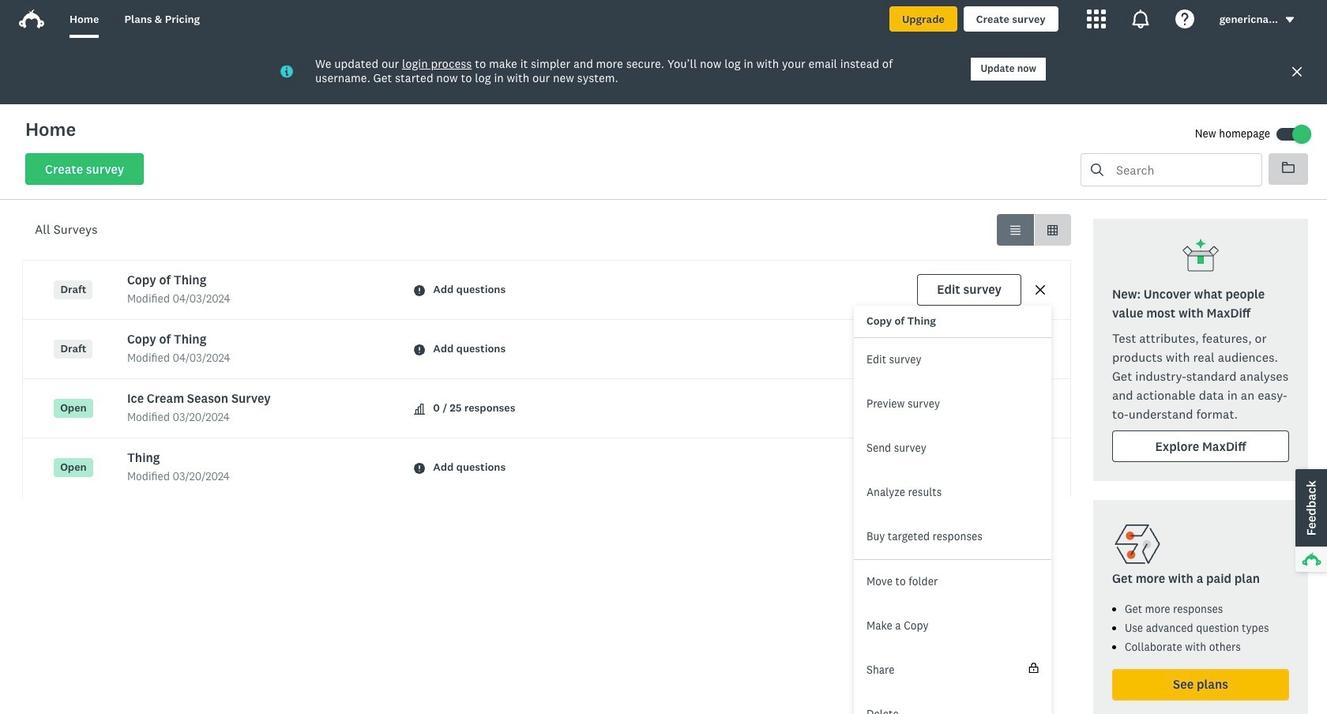 Task type: describe. For each thing, give the bounding box(es) containing it.
notification center icon image
[[1131, 9, 1150, 28]]

1 this is a paid feature image from the left
[[1028, 663, 1039, 673]]

max diff icon image
[[1182, 238, 1220, 276]]

1 brand logo image from the top
[[19, 6, 44, 32]]

search image
[[1091, 164, 1104, 176]]

response count image
[[414, 403, 425, 414]]

1 warning image from the top
[[414, 285, 425, 296]]

Search text field
[[1104, 154, 1262, 186]]

2 this is a paid feature image from the left
[[1029, 663, 1038, 673]]



Task type: locate. For each thing, give the bounding box(es) containing it.
response based pricing icon image
[[1112, 519, 1163, 570]]

close menu image
[[1034, 284, 1047, 296], [1036, 285, 1045, 295]]

search image
[[1091, 164, 1104, 176]]

x image
[[1291, 65, 1304, 78]]

help icon image
[[1175, 9, 1194, 28]]

folders image
[[1282, 161, 1295, 174], [1282, 162, 1295, 173]]

warning image
[[414, 285, 425, 296], [414, 463, 425, 474]]

1 folders image from the top
[[1282, 161, 1295, 174]]

2 brand logo image from the top
[[19, 9, 44, 28]]

warning image
[[414, 344, 425, 355]]

2 folders image from the top
[[1282, 162, 1295, 173]]

0 vertical spatial warning image
[[414, 285, 425, 296]]

dropdown arrow icon image
[[1285, 14, 1296, 25], [1286, 17, 1294, 23]]

warning image down response count image
[[414, 463, 425, 474]]

brand logo image
[[19, 6, 44, 32], [19, 9, 44, 28]]

products icon image
[[1087, 9, 1106, 28], [1087, 9, 1106, 28]]

1 vertical spatial warning image
[[414, 463, 425, 474]]

group
[[997, 214, 1071, 246]]

menu
[[854, 306, 1052, 714]]

warning image up warning image
[[414, 285, 425, 296]]

2 warning image from the top
[[414, 463, 425, 474]]

response count image
[[414, 403, 425, 414]]

this is a paid feature image
[[1028, 663, 1039, 673], [1029, 663, 1038, 673]]



